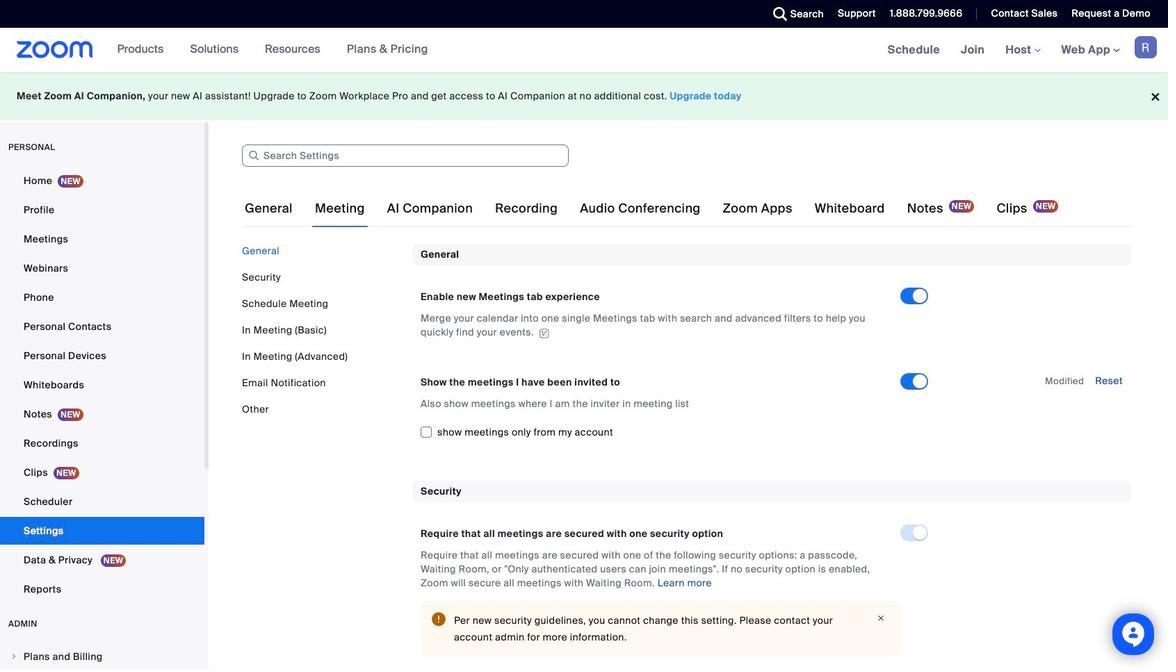Task type: describe. For each thing, give the bounding box(es) containing it.
general element
[[412, 244, 1131, 459]]

meetings navigation
[[877, 28, 1168, 73]]

close image
[[873, 613, 889, 625]]

security element
[[412, 481, 1131, 670]]

alert inside security element
[[421, 601, 900, 657]]

tabs of my account settings page tab list
[[242, 189, 1061, 228]]

application inside general element
[[421, 312, 888, 340]]

support version for enable new meetings tab experience image
[[537, 329, 551, 338]]



Task type: locate. For each thing, give the bounding box(es) containing it.
right image
[[10, 653, 18, 661]]

footer
[[0, 72, 1168, 120]]

profile picture image
[[1135, 36, 1157, 58]]

alert
[[421, 601, 900, 657]]

application
[[421, 312, 888, 340]]

product information navigation
[[107, 28, 439, 72]]

menu item
[[0, 644, 204, 670]]

zoom logo image
[[17, 41, 93, 58]]

personal menu menu
[[0, 167, 204, 605]]

warning image
[[432, 613, 446, 626]]

menu bar
[[242, 244, 402, 417]]

Search Settings text field
[[242, 145, 569, 167]]

banner
[[0, 28, 1168, 73]]



Task type: vqa. For each thing, say whether or not it's contained in the screenshot.
Admin Menu menu
no



